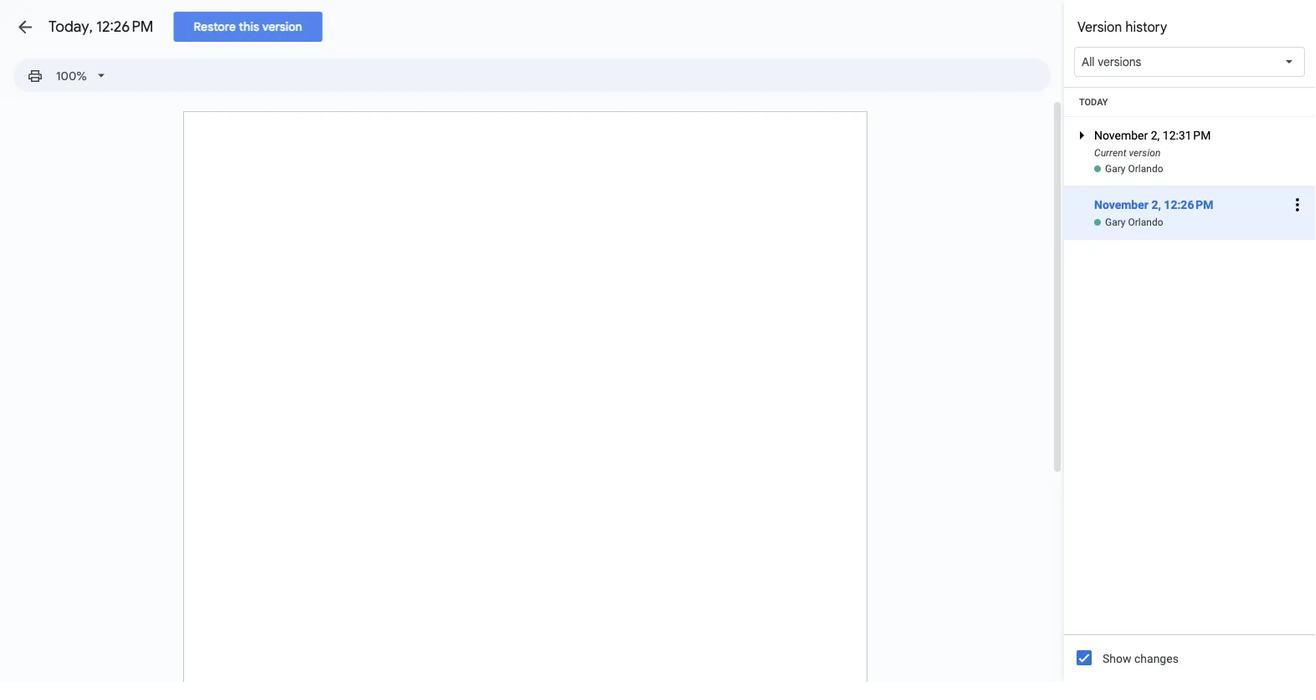 Task type: locate. For each thing, give the bounding box(es) containing it.
1 gary orlando from the top
[[1106, 163, 1164, 175]]

version history section
[[1065, 0, 1316, 683]]

gary for current version "cell"
[[1106, 163, 1126, 175]]

version
[[262, 19, 302, 34], [1129, 147, 1161, 159]]

1 orlando from the top
[[1129, 163, 1164, 175]]

orlando down current version
[[1129, 163, 1164, 175]]

restore this version button
[[174, 12, 322, 42]]

cell
[[1065, 175, 1316, 235]]

1 vertical spatial version
[[1129, 147, 1161, 159]]

show
[[1103, 652, 1132, 666]]

versions
[[1098, 54, 1142, 69]]

version history
[[1078, 18, 1168, 35]]

restore
[[194, 19, 236, 34]]

0 vertical spatial orlando
[[1129, 163, 1164, 175]]

more actions image
[[1288, 175, 1308, 235]]

0 vertical spatial gary
[[1106, 163, 1126, 175]]

gary orlando down current version
[[1106, 163, 1164, 175]]

show changes
[[1103, 652, 1179, 666]]

orlando down november 2, 12:26 pm text box
[[1129, 217, 1164, 228]]

row group containing current version
[[1065, 88, 1316, 240]]

1 horizontal spatial version
[[1129, 147, 1161, 159]]

2 gary from the top
[[1106, 217, 1126, 228]]

1 vertical spatial gary
[[1106, 217, 1126, 228]]

1 vertical spatial gary orlando
[[1106, 217, 1164, 228]]

changes
[[1135, 652, 1179, 666]]

version right the current
[[1129, 147, 1161, 159]]

version right this
[[262, 19, 302, 34]]

history
[[1126, 18, 1168, 35]]

row group
[[1065, 88, 1316, 240]]

1 gary from the top
[[1106, 163, 1126, 175]]

0 horizontal spatial version
[[262, 19, 302, 34]]

1 vertical spatial orlando
[[1129, 217, 1164, 228]]

row group inside the today, 12:26 pm application
[[1065, 88, 1316, 240]]

current
[[1095, 147, 1127, 159]]

current version
[[1095, 147, 1161, 159]]

gary orlando down november 2, 12:26 pm text box
[[1106, 217, 1164, 228]]

gary
[[1106, 163, 1126, 175], [1106, 217, 1126, 228]]

orlando
[[1129, 163, 1164, 175], [1129, 217, 1164, 228]]

gary orlando
[[1106, 163, 1164, 175], [1106, 217, 1164, 228]]

0 vertical spatial gary orlando
[[1106, 163, 1164, 175]]

menu bar banner
[[0, 0, 1316, 100]]

0 vertical spatial version
[[262, 19, 302, 34]]

today
[[1080, 97, 1108, 107]]

12:26 pm
[[96, 17, 153, 36]]

restore this version
[[194, 19, 302, 34]]

today, 12:26 pm
[[49, 17, 153, 36]]

Zoom field
[[49, 64, 112, 89]]



Task type: describe. For each thing, give the bounding box(es) containing it.
2 gary orlando from the top
[[1106, 217, 1164, 228]]

all
[[1082, 54, 1095, 69]]

Show changes checkbox
[[1077, 651, 1092, 666]]

Zoom text field
[[52, 64, 92, 88]]

all versions option
[[1082, 54, 1142, 70]]

cell inside the today, 12:26 pm application
[[1065, 175, 1316, 235]]

this
[[239, 19, 259, 34]]

version inside "cell"
[[1129, 147, 1161, 159]]

all versions
[[1082, 54, 1142, 69]]

expand detailed versions image
[[1072, 126, 1092, 186]]

2 orlando from the top
[[1129, 217, 1164, 228]]

today,
[[49, 17, 93, 36]]

today heading
[[1065, 88, 1316, 117]]

main toolbar
[[20, 63, 113, 89]]

version inside button
[[262, 19, 302, 34]]

gary for cell inside the today, 12:26 pm application
[[1106, 217, 1126, 228]]

today, 12:26 pm application
[[0, 0, 1316, 683]]

version
[[1078, 18, 1123, 35]]

Name this version text field
[[1092, 194, 1285, 216]]

current version cell
[[1065, 105, 1316, 186]]



Task type: vqa. For each thing, say whether or not it's contained in the screenshot.
View
no



